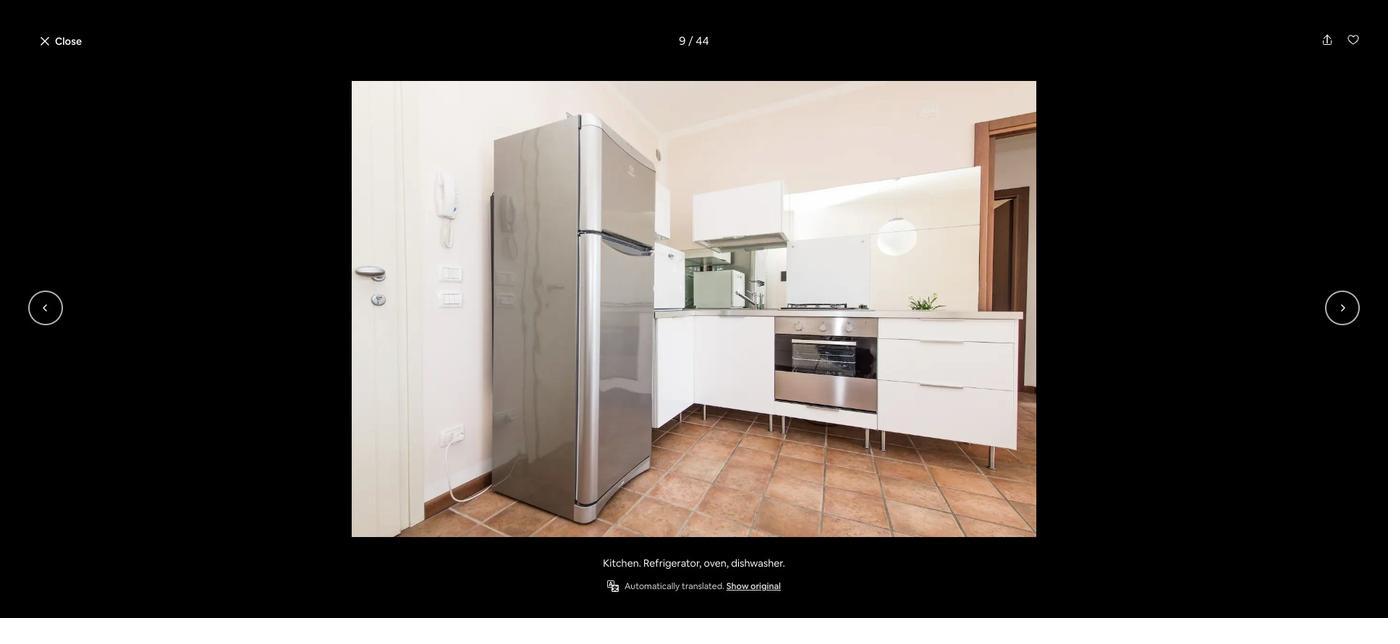 Task type: describe. For each thing, give the bounding box(es) containing it.
according
[[453, 552, 508, 567]]

to
[[510, 552, 522, 567]]

2 piscina image from the top
[[897, 283, 1094, 439]]

any week
[[652, 22, 699, 35]]

the
[[450, 538, 469, 553]]

homes
[[534, 538, 571, 553]]

kitchen.
[[603, 557, 641, 570]]

luxurious. lovely view.
[[309, 74, 509, 98]]

most
[[471, 538, 499, 553]]

photos
[[1031, 403, 1065, 416]]

44
[[696, 33, 709, 48]]

riva,
[[423, 462, 457, 482]]

airbnb,
[[411, 552, 451, 567]]

guest favorite
[[323, 537, 373, 567]]

oven,
[[704, 557, 729, 570]]

total
[[842, 501, 865, 514]]

show original button
[[726, 581, 781, 593]]

/
[[688, 33, 693, 48]]

taxes
[[901, 501, 926, 514]]

guest
[[329, 537, 367, 554]]

luxurious.
[[309, 74, 400, 98]]

entire rental unit in riva, italy 2 bedrooms · 3 beds · 1 bath
[[283, 462, 492, 499]]

4.85
[[631, 538, 663, 558]]

favorite
[[323, 550, 373, 567]]

1
[[451, 483, 456, 499]]

translated.
[[682, 581, 724, 593]]

automatically
[[625, 581, 680, 593]]

reviews
[[703, 558, 737, 569]]

1 piscina image from the top
[[897, 114, 1094, 277]]

all
[[1019, 403, 1029, 416]]

2
[[336, 483, 343, 499]]

unit
[[375, 462, 404, 482]]

original
[[751, 581, 781, 593]]

any week button
[[640, 12, 711, 46]]

show inside button
[[990, 403, 1016, 416]]

before
[[867, 501, 898, 514]]

beds
[[417, 483, 443, 499]]

3
[[408, 483, 414, 499]]

terrazzo vista piscina e vista lago image
[[283, 114, 689, 439]]

one of the most loved homes on airbnb, according to guests
[[411, 538, 587, 567]]

show all photos
[[990, 403, 1065, 416]]

week
[[673, 22, 699, 35]]

Any week search field
[[561, 12, 816, 46]]



Task type: vqa. For each thing, say whether or not it's contained in the screenshot.
in
yes



Task type: locate. For each thing, give the bounding box(es) containing it.
italy
[[461, 462, 492, 482]]

· left 3
[[403, 483, 405, 499]]

0 horizontal spatial ·
[[403, 483, 405, 499]]

living room with lake and mountain views. wonderful image
[[691, 438, 957, 615], [691, 438, 957, 615]]

bedrooms
[[345, 483, 400, 499]]

vista dal terrazzo di casa. superlativa image
[[694, 114, 891, 277]]

piscina image
[[897, 114, 1094, 277], [897, 283, 1094, 439]]

soggiorno con vista lago e montagne. meraviglioso image
[[694, 283, 891, 439]]

1 vertical spatial show
[[726, 581, 749, 593]]

9
[[679, 33, 686, 48]]

show left original
[[726, 581, 749, 593]]

0 horizontal spatial show
[[726, 581, 749, 593]]

· left '1'
[[446, 483, 449, 499]]

385 reviews
[[703, 538, 737, 569]]

rental
[[329, 462, 372, 482]]

terrace with pool view and lake view image
[[420, 72, 957, 432], [420, 72, 957, 432]]

dishwasher.
[[731, 557, 785, 570]]

lovely
[[404, 74, 460, 98]]

dialog
[[0, 0, 1388, 619]]

guests
[[525, 552, 562, 567]]

0 vertical spatial piscina image
[[897, 114, 1094, 277]]

2 · from the left
[[446, 483, 449, 499]]

bath
[[459, 483, 483, 499]]

share button
[[989, 77, 1045, 101]]

one
[[411, 538, 434, 553]]

1 vertical spatial piscina image
[[897, 283, 1094, 439]]

kitchen. refrigerator, oven, dishwasher. image
[[69, 81, 1319, 538], [69, 81, 1319, 538]]

any
[[652, 22, 671, 35]]

0 vertical spatial show
[[990, 403, 1016, 416]]

$325 aud total before taxes
[[842, 480, 926, 514]]

automatically translated. show original
[[625, 581, 781, 593]]

show all photos button
[[961, 397, 1076, 422]]

refrigerator,
[[643, 557, 702, 570]]

9 / 44
[[679, 33, 709, 48]]

·
[[403, 483, 405, 499], [446, 483, 449, 499]]

1 horizontal spatial ·
[[446, 483, 449, 499]]

view.
[[464, 74, 509, 98]]

1 · from the left
[[403, 483, 405, 499]]

view from the house's terrace. superlative image
[[420, 438, 686, 615], [420, 438, 686, 615]]

of
[[436, 538, 448, 553]]

385
[[706, 538, 733, 558]]

entire
[[283, 462, 326, 482]]

kitchen. refrigerator, oven, dishwasher.
[[603, 557, 785, 570]]

show left all
[[990, 403, 1016, 416]]

share
[[1013, 82, 1040, 96]]

1 horizontal spatial show
[[990, 403, 1016, 416]]

on
[[573, 538, 587, 553]]

in
[[407, 462, 420, 482]]

show
[[990, 403, 1016, 416], [726, 581, 749, 593]]

$325 aud
[[842, 480, 916, 500]]

loved
[[502, 538, 532, 553]]



